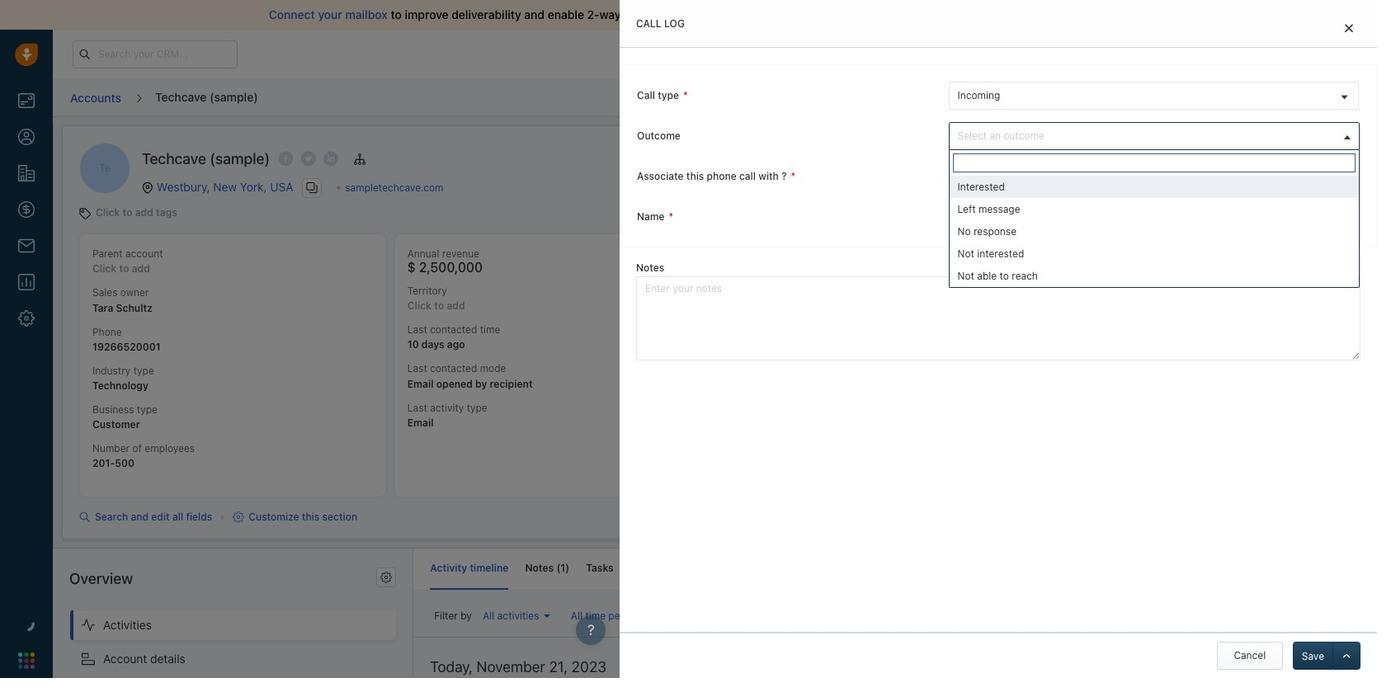Task type: locate. For each thing, give the bounding box(es) containing it.
email image
[[1214, 47, 1225, 61]]

2 vertical spatial last
[[407, 401, 427, 414]]

click up parent
[[96, 207, 120, 219]]

notes down name
[[636, 262, 664, 274]]

contacted inside last contacted time 10 days ago
[[430, 324, 477, 336]]

1 horizontal spatial no
[[957, 225, 971, 238]]

save button
[[1293, 642, 1332, 670]]

outcome
[[1004, 130, 1044, 142]]

1 left contact at bottom
[[687, 609, 692, 622]]

2 vertical spatial click
[[407, 300, 432, 312]]

1 vertical spatial days
[[421, 339, 444, 351]]

0 horizontal spatial notes
[[525, 562, 554, 575]]

last down 10
[[407, 362, 427, 375]]

call left log
[[636, 17, 661, 30]]

all activities
[[483, 609, 539, 622]]

call for call log
[[636, 17, 661, 30]]

your trial ends in 21 days
[[926, 48, 1034, 59]]

click down territory
[[407, 300, 432, 312]]

westbury,
[[157, 179, 210, 193]]

to inside option
[[1000, 270, 1009, 282]]

november
[[476, 658, 545, 675]]

email for contacted
[[407, 377, 434, 390]]

all
[[483, 609, 495, 622], [571, 609, 582, 622]]

reach
[[1012, 270, 1038, 282]]

customize this section link
[[233, 510, 357, 525]]

all for all activities
[[483, 609, 495, 622]]

incoming link
[[949, 83, 1358, 109]]

today,
[[430, 658, 473, 675]]

with
[[758, 170, 779, 182]]

negotiation: $3.2k
[[874, 275, 961, 287]]

0 horizontal spatial no
[[747, 358, 762, 372]]

1 not from the top
[[957, 248, 974, 260]]

add
[[135, 207, 153, 219], [132, 263, 150, 275], [447, 300, 465, 312]]

1 horizontal spatial all
[[571, 609, 582, 622]]

0 vertical spatial of
[[653, 7, 664, 21]]

all left periods
[[571, 609, 582, 622]]

2 vertical spatial techcave (sample)
[[957, 210, 1045, 223]]

to
[[391, 7, 402, 21], [123, 207, 132, 219], [119, 263, 129, 275], [1000, 270, 1009, 282], [434, 300, 444, 312]]

and left the enable
[[524, 7, 545, 21]]

type inside last activity type email
[[467, 401, 487, 414]]

0 vertical spatial techcave
[[155, 90, 207, 104]]

2 all from the left
[[571, 609, 582, 622]]

techcave (sample)
[[155, 90, 258, 104], [142, 150, 270, 167], [957, 210, 1045, 223]]

left
[[957, 203, 976, 215]]

and
[[524, 7, 545, 21], [131, 511, 149, 523]]

activities right deal
[[826, 609, 868, 621]]

activities up today, november 21, 2023
[[497, 609, 539, 622]]

1 vertical spatial account
[[103, 652, 147, 666]]

type right business on the bottom of page
[[137, 403, 157, 416]]

0 horizontal spatial days
[[421, 339, 444, 351]]

not inside option
[[957, 248, 974, 260]]

0 horizontal spatial time
[[480, 324, 500, 336]]

contacted for opened
[[430, 362, 477, 375]]

type inside industry type technology
[[133, 364, 154, 377]]

this left phone
[[686, 170, 704, 182]]

an
[[990, 130, 1001, 142]]

email down the activity
[[407, 416, 434, 429]]

notes left (
[[525, 562, 554, 575]]

1 vertical spatial techcave (sample)
[[142, 150, 270, 167]]

to down parent
[[119, 263, 129, 275]]

2023
[[571, 658, 606, 675]]

add up last contacted time 10 days ago
[[447, 300, 465, 312]]

to down territory
[[434, 300, 444, 312]]

no
[[957, 225, 971, 238], [747, 358, 762, 372]]

freshworks switcher image
[[18, 652, 35, 669]]

0 vertical spatial notes
[[636, 262, 664, 274]]

0 horizontal spatial account
[[103, 652, 147, 666]]

parent
[[92, 248, 123, 260]]

techcave (sample) up response
[[957, 210, 1045, 223]]

of up 500 on the left of the page
[[132, 442, 142, 455]]

sampletechcave.com
[[345, 181, 444, 193]]

1 horizontal spatial time
[[585, 609, 606, 622]]

1 contacted from the top
[[430, 324, 477, 336]]

this inside dialog
[[686, 170, 704, 182]]

0 horizontal spatial by
[[461, 609, 472, 622]]

last
[[407, 324, 427, 336], [407, 362, 427, 375], [407, 401, 427, 414]]

1 vertical spatial not
[[957, 270, 974, 282]]

2 vertical spatial techcave
[[957, 210, 1001, 223]]

techcave down search your crm... text field
[[155, 90, 207, 104]]

?
[[781, 170, 787, 182]]

activities
[[826, 609, 868, 621], [497, 609, 539, 622]]

1 vertical spatial no
[[747, 358, 762, 372]]

add left tags
[[135, 207, 153, 219]]

None search field
[[953, 153, 1356, 172]]

(sample) inside 'link'
[[1004, 210, 1045, 223]]

$3.2k
[[932, 275, 961, 287]]

1 horizontal spatial notes
[[636, 262, 664, 274]]

no inside no response option
[[957, 225, 971, 238]]

1 vertical spatial time
[[585, 609, 606, 622]]

account up message
[[997, 170, 1035, 182]]

contacted inside last contacted mode email opened by recipient
[[430, 362, 477, 375]]

1 vertical spatial this
[[302, 511, 320, 523]]

notes for notes ( 1 )
[[525, 562, 554, 575]]

dialog
[[620, 0, 1377, 678]]

select an outcome button
[[948, 122, 1360, 150]]

interested option
[[949, 176, 1359, 198]]

techcave inside 'link'
[[957, 210, 1001, 223]]

contacted
[[430, 324, 477, 336], [430, 362, 477, 375]]

0 vertical spatial email
[[407, 377, 434, 390]]

left message option
[[949, 198, 1359, 220]]

last up 10
[[407, 324, 427, 336]]

time left periods
[[585, 609, 606, 622]]

employees
[[145, 442, 195, 455]]

0 vertical spatial not
[[957, 248, 974, 260]]

1 vertical spatial 1
[[687, 609, 692, 622]]

associate this phone call with ?
[[637, 170, 787, 182]]

1 horizontal spatial account
[[997, 170, 1035, 182]]

timeline
[[470, 562, 509, 575]]

1 left tasks
[[560, 562, 565, 575]]

no left meetings
[[747, 358, 762, 372]]

this left section
[[302, 511, 320, 523]]

2 vertical spatial add
[[447, 300, 465, 312]]

existing account
[[957, 170, 1035, 182]]

not
[[957, 248, 974, 260], [957, 270, 974, 282]]

0 vertical spatial last
[[407, 324, 427, 336]]

techcave up westbury,
[[142, 150, 206, 167]]

1 vertical spatial last
[[407, 362, 427, 375]]

2 contacted from the top
[[430, 362, 477, 375]]

by down mode
[[475, 377, 487, 390]]

list box
[[949, 176, 1359, 287]]

cancel
[[1234, 649, 1266, 662]]

not left able
[[957, 270, 974, 282]]

0 vertical spatial no
[[957, 225, 971, 238]]

by inside last contacted mode email opened by recipient
[[475, 377, 487, 390]]

1 vertical spatial call
[[637, 89, 655, 101]]

trial
[[948, 48, 965, 59]]

2 not from the top
[[957, 270, 974, 282]]

email inside last activity type email
[[407, 416, 434, 429]]

last inside last activity type email
[[407, 401, 427, 414]]

type inside "business type customer"
[[137, 403, 157, 416]]

days right 10
[[421, 339, 444, 351]]

all inside button
[[571, 609, 582, 622]]

show
[[775, 609, 801, 621]]

log
[[664, 17, 685, 30]]

of left log
[[653, 7, 664, 21]]

1 vertical spatial click
[[92, 263, 117, 275]]

call up the outcome
[[637, 89, 655, 101]]

to right able
[[1000, 270, 1009, 282]]

1 horizontal spatial and
[[524, 7, 545, 21]]

notes inside dialog
[[636, 262, 664, 274]]

1 all from the left
[[483, 609, 495, 622]]

$566.66k
[[814, 275, 863, 287]]

techcave up 'no response'
[[957, 210, 1001, 223]]

this
[[686, 170, 704, 182], [302, 511, 320, 523]]

2 vertical spatial (sample)
[[1004, 210, 1045, 223]]

1 vertical spatial contacted
[[430, 362, 477, 375]]

email left opened
[[407, 377, 434, 390]]

email
[[667, 7, 696, 21]]

ago
[[447, 339, 465, 351]]

accounts link
[[69, 85, 122, 111]]

0 vertical spatial this
[[686, 170, 704, 182]]

0 vertical spatial techcave (sample)
[[155, 90, 258, 104]]

click down parent
[[92, 263, 117, 275]]

industry
[[92, 364, 131, 377]]

time inside last contacted time 10 days ago
[[480, 324, 500, 336]]

qualification:
[[751, 275, 813, 287]]

type right the activity
[[467, 401, 487, 414]]

recipient
[[490, 377, 533, 390]]

fields
[[186, 511, 212, 523]]

technology
[[92, 379, 148, 392]]

revenue
[[442, 248, 479, 260]]

1 last from the top
[[407, 324, 427, 336]]

of inside number of employees 201-500
[[132, 442, 142, 455]]

way
[[599, 7, 621, 21]]

days right 21
[[1014, 48, 1034, 59]]

this for phone
[[686, 170, 704, 182]]

customize this section
[[249, 511, 357, 523]]

notes
[[636, 262, 664, 274], [525, 562, 554, 575]]

type for industry type technology
[[133, 364, 154, 377]]

0 vertical spatial account
[[997, 170, 1035, 182]]

0 vertical spatial by
[[475, 377, 487, 390]]

0 vertical spatial time
[[480, 324, 500, 336]]

last left the activity
[[407, 401, 427, 414]]

techcave (sample) up westbury, new york, usa
[[142, 150, 270, 167]]

found
[[819, 358, 851, 372]]

1 horizontal spatial this
[[686, 170, 704, 182]]

add inside the parent account click to add
[[132, 263, 150, 275]]

time up mode
[[480, 324, 500, 336]]

techcave (sample) down search your crm... text field
[[155, 90, 258, 104]]

last inside last contacted time 10 days ago
[[407, 324, 427, 336]]

able
[[977, 270, 997, 282]]

last for last contacted mode email opened by recipient
[[407, 362, 427, 375]]

this for section
[[302, 511, 320, 523]]

2 last from the top
[[407, 362, 427, 375]]

no down left
[[957, 225, 971, 238]]

not down 'no response'
[[957, 248, 974, 260]]

type inside dialog
[[658, 89, 679, 101]]

email for activity
[[407, 416, 434, 429]]

3 last from the top
[[407, 401, 427, 414]]

0 vertical spatial and
[[524, 7, 545, 21]]

0 horizontal spatial 1
[[560, 562, 565, 575]]

1 vertical spatial email
[[407, 416, 434, 429]]

periods
[[608, 609, 643, 622]]

techcave (sample) link
[[949, 204, 1358, 230]]

0 horizontal spatial this
[[302, 511, 320, 523]]

0 horizontal spatial and
[[131, 511, 149, 523]]

1 vertical spatial and
[[131, 511, 149, 523]]

1 email from the top
[[407, 377, 434, 390]]

contacted up opened
[[430, 362, 477, 375]]

and left the edit
[[131, 511, 149, 523]]

list box containing interested
[[949, 176, 1359, 287]]

contacted up ago
[[430, 324, 477, 336]]

call
[[739, 170, 756, 182]]

search and edit all fields link
[[79, 510, 212, 525]]

time inside button
[[585, 609, 606, 622]]

not inside option
[[957, 270, 974, 282]]

email inside last contacted mode email opened by recipient
[[407, 377, 434, 390]]

to inside the parent account click to add
[[119, 263, 129, 275]]

all
[[172, 511, 183, 523]]

1 contact
[[687, 609, 730, 622]]

meetings
[[765, 358, 816, 372]]

notes ( 1 )
[[525, 562, 569, 575]]

phone
[[707, 170, 737, 182]]

1 vertical spatial by
[[461, 609, 472, 622]]

add down account
[[132, 263, 150, 275]]

all right "filter by"
[[483, 609, 495, 622]]

left message
[[957, 203, 1020, 215]]

0 vertical spatial add
[[135, 207, 153, 219]]

1 horizontal spatial days
[[1014, 48, 1034, 59]]

0 vertical spatial contacted
[[430, 324, 477, 336]]

type
[[658, 89, 679, 101], [133, 364, 154, 377], [467, 401, 487, 414], [137, 403, 157, 416]]

call type
[[637, 89, 679, 101]]

0 horizontal spatial all
[[483, 609, 495, 622]]

last for last activity type email
[[407, 401, 427, 414]]

industry type technology
[[92, 364, 154, 392]]

0 vertical spatial call
[[636, 17, 661, 30]]

type up the outcome
[[658, 89, 679, 101]]

account down activities
[[103, 652, 147, 666]]

1 vertical spatial notes
[[525, 562, 554, 575]]

this inside customize this section link
[[302, 511, 320, 523]]

2 email from the top
[[407, 416, 434, 429]]

1 vertical spatial (sample)
[[210, 150, 270, 167]]

by right filter
[[461, 609, 472, 622]]

1 vertical spatial add
[[132, 263, 150, 275]]

last inside last contacted mode email opened by recipient
[[407, 362, 427, 375]]

notes for notes
[[636, 262, 664, 274]]

type up technology
[[133, 364, 154, 377]]

1 horizontal spatial 1
[[687, 609, 692, 622]]

0 horizontal spatial of
[[132, 442, 142, 455]]

1 vertical spatial of
[[132, 442, 142, 455]]

1 horizontal spatial by
[[475, 377, 487, 390]]

(sample)
[[210, 90, 258, 104], [210, 150, 270, 167], [1004, 210, 1045, 223]]

account
[[125, 248, 163, 260]]

no response option
[[949, 220, 1359, 243]]

contacted for days
[[430, 324, 477, 336]]



Task type: describe. For each thing, give the bounding box(es) containing it.
1 horizontal spatial of
[[653, 7, 664, 21]]

not for not interested
[[957, 248, 974, 260]]

$
[[407, 260, 416, 275]]

activities
[[103, 618, 152, 632]]

techcave (sample) inside 'link'
[[957, 210, 1045, 223]]

twitter circled image
[[301, 150, 316, 168]]

click inside territory click to add
[[407, 300, 432, 312]]

201-
[[92, 457, 115, 470]]

add inside territory click to add
[[447, 300, 465, 312]]

deal
[[804, 609, 823, 621]]

1 horizontal spatial activities
[[826, 609, 868, 621]]

not interested option
[[949, 243, 1359, 265]]

contact
[[694, 609, 730, 622]]

enable
[[548, 7, 584, 21]]

0 vertical spatial click
[[96, 207, 120, 219]]

schultz
[[116, 302, 153, 314]]

all time periods button
[[567, 605, 659, 626]]

connect your mailbox link
[[269, 7, 391, 21]]

incoming
[[957, 89, 1000, 101]]

0 horizontal spatial activities
[[497, 609, 539, 622]]

outcome
[[637, 130, 681, 142]]

all for all time periods
[[571, 609, 582, 622]]

type for business type customer
[[137, 403, 157, 416]]

your
[[926, 48, 946, 59]]

1 inside button
[[687, 609, 692, 622]]

name
[[637, 210, 665, 223]]

account inside existing account link
[[997, 170, 1035, 182]]

Search your CRM... text field
[[73, 40, 238, 68]]

connect your mailbox to improve deliverability and enable 2-way sync of email conversations.
[[269, 7, 779, 21]]

type for call type
[[658, 89, 679, 101]]

mode
[[480, 362, 506, 375]]

mailbox
[[345, 7, 388, 21]]

call for call type
[[637, 89, 655, 101]]

explore
[[1065, 47, 1101, 59]]

business
[[92, 403, 134, 416]]

not able to reach option
[[949, 265, 1359, 287]]

none search field inside dialog
[[953, 153, 1356, 172]]

sales
[[92, 287, 118, 299]]

edit
[[151, 511, 170, 523]]

phone 19266520001
[[92, 326, 161, 353]]

2,500,000
[[419, 260, 483, 275]]

sync
[[624, 7, 650, 21]]

business type customer
[[92, 403, 157, 431]]

0 vertical spatial (sample)
[[210, 90, 258, 104]]

last activity type email
[[407, 401, 487, 429]]

all time periods
[[571, 609, 643, 622]]

annual revenue $ 2,500,000
[[407, 248, 483, 275]]

Enter your notes text field
[[636, 277, 1361, 361]]

today, november 21, 2023
[[430, 658, 606, 675]]

last for last contacted time 10 days ago
[[407, 324, 427, 336]]

mng settings image
[[381, 572, 392, 583]]

show deal activities
[[775, 609, 868, 621]]

to left tags
[[123, 207, 132, 219]]

no response
[[957, 225, 1016, 238]]

call log
[[636, 17, 685, 30]]

qualification: $566.66k
[[751, 275, 863, 287]]

improve
[[405, 7, 448, 21]]

account details
[[103, 652, 185, 666]]

19266520001
[[92, 341, 161, 353]]

facebook circled image
[[278, 150, 293, 168]]

all activities link
[[479, 605, 554, 626]]

(
[[556, 562, 560, 575]]

territory
[[407, 285, 447, 297]]

days inside last contacted time 10 days ago
[[421, 339, 444, 351]]

not for not able to reach
[[957, 270, 974, 282]]

explore plans
[[1065, 47, 1129, 59]]

no for no meetings found
[[747, 358, 762, 372]]

to right mailbox
[[391, 7, 402, 21]]

1 contact button
[[667, 605, 745, 626]]

task button
[[950, 84, 1005, 112]]

number
[[92, 442, 130, 455]]

response
[[973, 225, 1016, 238]]

click to add tags
[[96, 207, 177, 219]]

1 vertical spatial techcave
[[142, 150, 206, 167]]

section
[[322, 511, 357, 523]]

21
[[1001, 48, 1011, 59]]

conversations.
[[699, 7, 779, 21]]

in
[[991, 48, 999, 59]]

list box inside dialog
[[949, 176, 1359, 287]]

last contacted time 10 days ago
[[407, 324, 500, 351]]

territory click to add
[[407, 285, 465, 312]]

no for no response
[[957, 225, 971, 238]]

2-
[[587, 7, 599, 21]]

phone
[[92, 326, 122, 338]]

plans
[[1104, 47, 1129, 59]]

to inside territory click to add
[[434, 300, 444, 312]]

cancel button
[[1217, 642, 1283, 670]]

activity
[[430, 401, 464, 414]]

select an outcome
[[957, 130, 1044, 142]]

negotiation:
[[874, 275, 931, 287]]

existing
[[957, 170, 994, 182]]

0 vertical spatial 1
[[560, 562, 565, 575]]

filter
[[434, 609, 458, 622]]

no meetings found
[[747, 358, 851, 372]]

not able to reach
[[957, 270, 1038, 282]]

click inside the parent account click to add
[[92, 263, 117, 275]]

linkedin circled image
[[323, 150, 338, 168]]

deliverability
[[452, 7, 521, 21]]

0 vertical spatial days
[[1014, 48, 1034, 59]]

westbury, new york, usa
[[157, 179, 293, 193]]

close image
[[1345, 23, 1353, 33]]

500
[[115, 457, 134, 470]]

last contacted mode email opened by recipient
[[407, 362, 533, 390]]

select
[[957, 130, 987, 142]]

details
[[150, 652, 185, 666]]

task
[[974, 91, 996, 104]]

customize
[[249, 511, 299, 523]]

number of employees 201-500
[[92, 442, 195, 470]]

tara
[[92, 302, 113, 314]]

sales owner tara schultz
[[92, 287, 153, 314]]

message
[[978, 203, 1020, 215]]

connect
[[269, 7, 315, 21]]

dialog containing call log
[[620, 0, 1377, 678]]

accounts
[[70, 91, 121, 105]]



Task type: vqa. For each thing, say whether or not it's contained in the screenshot.
E Corp (sample) E
no



